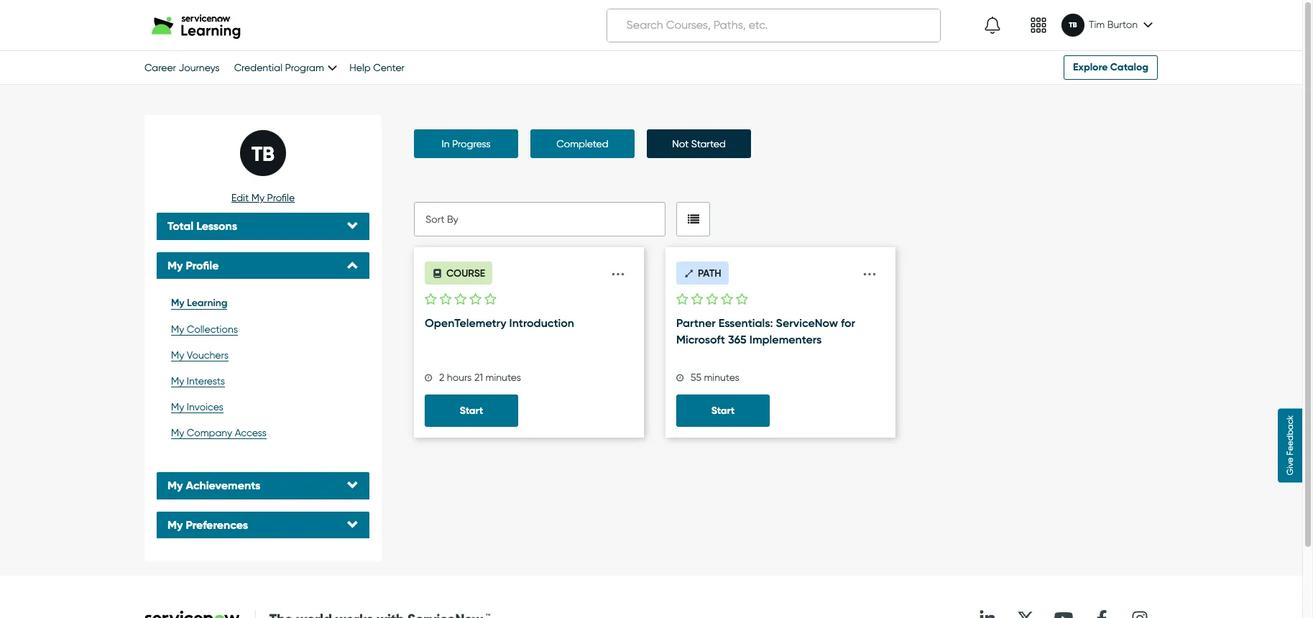 Task type: describe. For each thing, give the bounding box(es) containing it.
opentelemetry introduction
[[425, 316, 574, 330]]

linkedin image
[[973, 605, 1002, 618]]

partner essentials: servicenow for microsoft 365  implementers
[[677, 316, 855, 346]]

365
[[728, 333, 747, 346]]

total lessons
[[168, 219, 237, 233]]

... button for opentelemetry introduction
[[607, 257, 630, 285]]

my achievements
[[168, 479, 261, 493]]

my preferences
[[168, 518, 248, 532]]

55 minutes
[[688, 371, 740, 383]]

my profile
[[168, 259, 219, 272]]

vouchers
[[187, 350, 229, 361]]

youtube image
[[1050, 605, 1078, 618]]

servicenow image
[[145, 611, 490, 618]]

career journeys link
[[145, 62, 220, 73]]

collections
[[187, 324, 238, 335]]

my for my collections
[[171, 324, 184, 335]]

not started
[[672, 138, 726, 150]]

my achievements button
[[168, 479, 359, 493]]

my for my preferences
[[168, 518, 183, 532]]

completed
[[557, 138, 609, 150]]

my company access button
[[168, 424, 359, 442]]

opentelemetry introduction link
[[425, 316, 633, 332]]

explore
[[1073, 61, 1108, 73]]

... button for partner essentials: servicenow for microsoft 365  implementers
[[858, 257, 881, 285]]

not
[[672, 138, 689, 150]]

course rating - read only slider for partner
[[677, 292, 748, 308]]

facebook image
[[1088, 605, 1117, 618]]

2 image image from the left
[[1030, 17, 1047, 34]]

explore catalog link
[[1064, 55, 1158, 80]]

my invoices
[[171, 401, 224, 413]]

total
[[168, 219, 194, 233]]

chevron up image
[[347, 260, 359, 271]]

clock o image for opentelemetry introduction
[[425, 373, 433, 382]]

portal logo image
[[152, 11, 248, 39]]

my learning
[[171, 297, 228, 309]]

clock o image for partner essentials: servicenow for microsoft 365  implementers
[[677, 373, 685, 382]]

my for my profile
[[168, 259, 183, 272]]

list image
[[688, 214, 700, 225]]

my interests button
[[168, 372, 359, 391]]

2
[[439, 371, 445, 383]]

my company access
[[171, 427, 267, 439]]

chevron down image for lessons
[[347, 221, 359, 232]]

my for my company access
[[171, 427, 184, 439]]

my preferences button
[[168, 518, 359, 532]]

chevron down image for achievements
[[347, 480, 359, 492]]

catalog
[[1111, 61, 1149, 73]]

invoices
[[187, 401, 224, 413]]

credential program link
[[234, 62, 335, 73]]

1 image image from the left
[[984, 17, 1001, 34]]

interests
[[187, 375, 225, 387]]

tim
[[1089, 19, 1105, 30]]

center
[[373, 62, 405, 73]]

55
[[691, 371, 702, 383]]

my for my achievements
[[168, 479, 183, 493]]

course rating - read only slider for opentelemetry
[[425, 292, 496, 308]]

servicenow
[[776, 316, 838, 330]]

started
[[691, 138, 726, 150]]



Task type: locate. For each thing, give the bounding box(es) containing it.
my for my interests
[[171, 375, 184, 387]]

chevron down image up chevron down image
[[347, 480, 359, 492]]

introduction
[[509, 316, 574, 330]]

preferences
[[186, 518, 248, 532]]

0 horizontal spatial start link
[[425, 395, 518, 427]]

clock o image left 55
[[677, 373, 685, 382]]

my left company
[[171, 427, 184, 439]]

credential
[[234, 62, 283, 73]]

progress
[[452, 138, 491, 150]]

my invoices button
[[168, 398, 359, 416]]

career
[[145, 62, 176, 73]]

0 vertical spatial profile
[[267, 192, 295, 203]]

my profile button
[[168, 259, 359, 272]]

explore catalog
[[1073, 61, 1149, 73]]

start
[[460, 404, 483, 417], [712, 404, 735, 417]]

profile up my learning
[[186, 259, 219, 272]]

total lessons button
[[168, 219, 359, 233]]

2 clock o image from the left
[[677, 373, 685, 382]]

my vouchers
[[171, 350, 229, 361]]

course rating - read only slider up "opentelemetry"
[[425, 292, 496, 308]]

my for my vouchers
[[171, 350, 184, 361]]

my inside button
[[171, 401, 184, 413]]

company
[[187, 427, 232, 439]]

path
[[698, 267, 722, 279]]

my profile button
[[168, 259, 359, 272]]

tb up edit my profile
[[252, 142, 275, 166]]

in progress
[[442, 138, 491, 150]]

minutes right 55
[[704, 371, 740, 383]]

my left invoices
[[171, 401, 184, 413]]

2 minutes from the left
[[704, 371, 740, 383]]

1 horizontal spatial tb
[[1069, 21, 1077, 29]]

0 horizontal spatial tb
[[252, 142, 275, 166]]

achievements
[[186, 479, 261, 493]]

1 horizontal spatial image image
[[1030, 17, 1047, 34]]

1 ... button from the left
[[607, 257, 630, 285]]

my left achievements
[[168, 479, 183, 493]]

profile
[[267, 192, 295, 203], [186, 259, 219, 272]]

profile up total lessons button
[[267, 192, 295, 203]]

1 vertical spatial profile
[[186, 259, 219, 272]]

hours
[[447, 371, 472, 383]]

1 vertical spatial chevron down image
[[347, 480, 359, 492]]

1 minutes from the left
[[486, 371, 521, 383]]

my collections button
[[168, 320, 359, 339]]

my down my learning
[[171, 324, 184, 335]]

chevron down image up chevron up image
[[347, 221, 359, 232]]

1 horizontal spatial start link
[[677, 395, 770, 427]]

minutes right 21
[[486, 371, 521, 383]]

help center
[[350, 62, 405, 73]]

start for partner
[[712, 404, 735, 417]]

2 start from the left
[[712, 404, 735, 417]]

implementers
[[750, 333, 822, 346]]

my left learning at the left of page
[[171, 297, 184, 309]]

... for partner essentials: servicenow for microsoft 365  implementers
[[863, 257, 877, 280]]

2 hours 21 minutes
[[437, 371, 521, 383]]

credential program
[[234, 62, 324, 73]]

program
[[285, 62, 324, 73]]

total lessons button
[[168, 219, 359, 233]]

my right edit
[[251, 192, 265, 203]]

tim burton
[[1089, 19, 1138, 30]]

clock o image
[[425, 373, 433, 382], [677, 373, 685, 382]]

1 clock o image from the left
[[425, 373, 433, 382]]

0 horizontal spatial profile
[[186, 259, 219, 272]]

essentials:
[[719, 316, 773, 330]]

2 chevron down image from the top
[[347, 480, 359, 492]]

1 horizontal spatial minutes
[[704, 371, 740, 383]]

my
[[251, 192, 265, 203], [168, 259, 183, 272], [171, 297, 184, 309], [171, 324, 184, 335], [171, 350, 184, 361], [171, 375, 184, 387], [171, 401, 184, 413], [171, 427, 184, 439], [168, 479, 183, 493], [168, 518, 183, 532]]

1 chevron down image from the top
[[347, 221, 359, 232]]

lessons
[[196, 219, 237, 233]]

my achievements button
[[168, 479, 359, 493]]

microsoft
[[677, 333, 725, 346]]

my left preferences
[[168, 518, 183, 532]]

0 vertical spatial tb
[[1069, 21, 1077, 29]]

start down the 55 minutes
[[712, 404, 735, 417]]

edit my profile
[[231, 192, 295, 203]]

1 ... from the left
[[611, 257, 625, 280]]

my for my learning
[[171, 297, 184, 309]]

partner essentials: servicenow for microsoft 365  implementers link
[[677, 316, 885, 348]]

1 horizontal spatial clock o image
[[677, 373, 685, 382]]

... for opentelemetry introduction
[[611, 257, 625, 280]]

1 vertical spatial tb
[[252, 142, 275, 166]]

my interests
[[171, 375, 225, 387]]

0 horizontal spatial minutes
[[486, 371, 521, 383]]

chevron down image inside my achievements button
[[347, 480, 359, 492]]

tb
[[1069, 21, 1077, 29], [252, 142, 275, 166]]

1 course rating - read only slider from the left
[[425, 292, 496, 308]]

0 horizontal spatial course rating - read only slider
[[425, 292, 496, 308]]

...
[[611, 257, 625, 280], [863, 257, 877, 280]]

start link for opentelemetry
[[425, 395, 518, 427]]

2 course rating - read only slider from the left
[[677, 292, 748, 308]]

learning
[[187, 297, 228, 309]]

partner
[[677, 316, 716, 330]]

start link down 21
[[425, 395, 518, 427]]

start link down the 55 minutes
[[677, 395, 770, 427]]

course rating - read only slider down path
[[677, 292, 748, 308]]

completed link
[[531, 129, 635, 158]]

0 horizontal spatial start
[[460, 404, 483, 417]]

image image
[[984, 17, 1001, 34], [1030, 17, 1047, 34]]

header menu menu bar
[[944, 3, 1158, 47]]

not started link
[[647, 129, 751, 158]]

access
[[235, 427, 267, 439]]

for
[[841, 316, 855, 330]]

my left interests
[[171, 375, 184, 387]]

2 ... from the left
[[863, 257, 877, 280]]

0 horizontal spatial image image
[[984, 17, 1001, 34]]

my down total
[[168, 259, 183, 272]]

twitter image
[[1012, 605, 1040, 618]]

tb inside header menu menu bar
[[1069, 21, 1077, 29]]

help
[[350, 62, 371, 73]]

start for opentelemetry
[[460, 404, 483, 417]]

None checkbox
[[455, 293, 467, 306], [470, 293, 482, 306], [677, 293, 689, 306], [691, 293, 703, 306], [706, 293, 718, 306], [721, 293, 733, 306], [736, 293, 748, 306], [455, 293, 467, 306], [470, 293, 482, 306], [677, 293, 689, 306], [691, 293, 703, 306], [706, 293, 718, 306], [721, 293, 733, 306], [736, 293, 748, 306]]

my preferences button
[[168, 518, 359, 532]]

my vouchers button
[[168, 346, 359, 365]]

start down 21
[[460, 404, 483, 417]]

0 horizontal spatial ...
[[611, 257, 625, 280]]

course
[[446, 267, 485, 279]]

in progress link
[[414, 129, 518, 158]]

my for my invoices
[[171, 401, 184, 413]]

minutes
[[486, 371, 521, 383], [704, 371, 740, 383]]

chevron down image inside total lessons button
[[347, 221, 359, 232]]

tb left tim
[[1069, 21, 1077, 29]]

None checkbox
[[425, 293, 437, 306], [440, 293, 452, 306], [484, 293, 496, 306], [425, 293, 437, 306], [440, 293, 452, 306], [484, 293, 496, 306]]

2 ... button from the left
[[858, 257, 881, 285]]

21
[[474, 371, 483, 383]]

0 horizontal spatial ... button
[[607, 257, 630, 285]]

start link
[[425, 395, 518, 427], [677, 395, 770, 427]]

chevron down image
[[347, 221, 359, 232], [347, 480, 359, 492]]

1 horizontal spatial course rating - read only slider
[[677, 292, 748, 308]]

1 start from the left
[[460, 404, 483, 417]]

opentelemetry
[[425, 316, 507, 330]]

clock o image left 2
[[425, 373, 433, 382]]

my left vouchers
[[171, 350, 184, 361]]

1 start link from the left
[[425, 395, 518, 427]]

0 vertical spatial chevron down image
[[347, 221, 359, 232]]

my collections
[[171, 324, 238, 335]]

edit my profile link
[[231, 192, 295, 203]]

burton
[[1108, 19, 1138, 30]]

... button
[[607, 257, 630, 285], [858, 257, 881, 285]]

start link for partner
[[677, 395, 770, 427]]

2 start link from the left
[[677, 395, 770, 427]]

1 horizontal spatial ... button
[[858, 257, 881, 285]]

help center link
[[350, 62, 405, 73]]

my learning button
[[168, 294, 359, 313]]

1 horizontal spatial profile
[[267, 192, 295, 203]]

course rating - read only slider
[[425, 292, 496, 308], [677, 292, 748, 308]]

journeys
[[179, 62, 220, 73]]

in
[[442, 138, 450, 150]]

Search Courses, Paths, etc. text field
[[608, 9, 940, 41]]

0 horizontal spatial clock o image
[[425, 373, 433, 382]]

1 horizontal spatial ...
[[863, 257, 877, 280]]

1 horizontal spatial start
[[712, 404, 735, 417]]

career journeys
[[145, 62, 220, 73]]

chevron down image
[[347, 520, 359, 531]]

edit
[[231, 192, 249, 203]]



Task type: vqa. For each thing, say whether or not it's contained in the screenshot.
My Learning button
yes



